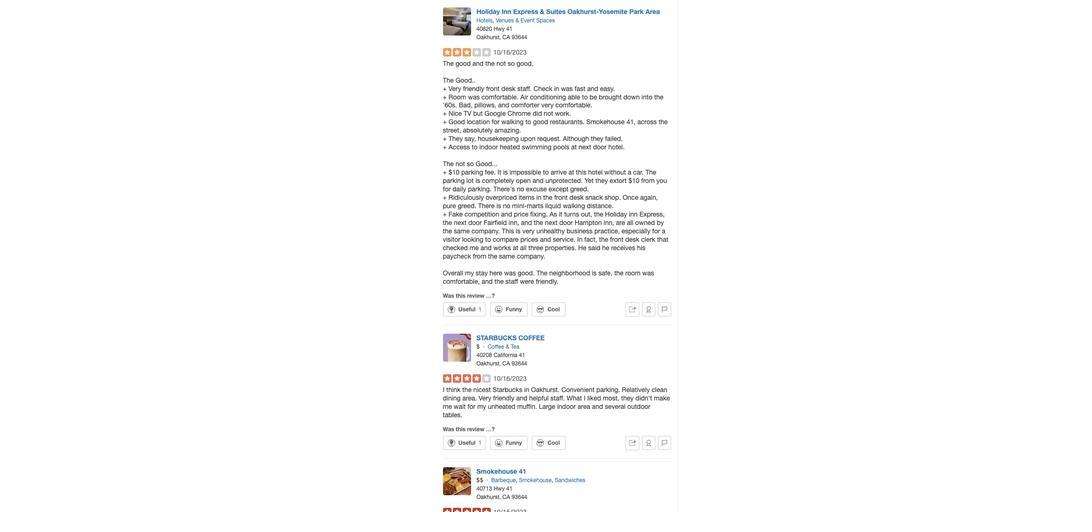 Task type: vqa. For each thing, say whether or not it's contained in the screenshot.
16 info v2 image
no



Task type: describe. For each thing, give the bounding box(es) containing it.
was right room
[[642, 270, 654, 277]]

cool for holiday inn express & suites oakhurst-yosemite park area
[[548, 306, 560, 313]]

staff. inside i think the nicest starbucks in oakhurst. convenient parking. relatively clean dining area. very friendly and helpful staff. what i liked most, they didn't make me wait for my unheated muffin. large indoor area and several outdoor tables.
[[551, 395, 565, 402]]

and up muffin.
[[516, 395, 527, 402]]

1 horizontal spatial smokehouse
[[519, 478, 552, 484]]

three
[[528, 245, 543, 252]]

friendly inside i think the nicest starbucks in oakhurst. convenient parking. relatively clean dining area. very friendly and helpful staff. what i liked most, they didn't make me wait for my unheated muffin. large indoor area and several outdoor tables.
[[493, 395, 515, 402]]

is down overpriced
[[496, 203, 501, 210]]

staff
[[506, 278, 518, 286]]

hotel.
[[608, 144, 625, 151]]

smokehouse 41 link
[[477, 468, 526, 476]]

…? for holiday inn express & suites oakhurst-yosemite park area
[[486, 293, 495, 300]]

1 horizontal spatial ,
[[516, 478, 517, 484]]

starbucks coffee image
[[443, 334, 471, 362]]

0 horizontal spatial greed.
[[458, 203, 476, 210]]

fixing.
[[530, 211, 548, 218]]

marts
[[527, 203, 544, 210]]

very inside 'the good.. + very friendly front desk staff. check in was fast and easy. + room was comfortable. air conditioning able to be brought down into the '60s. bad, pillows, and comforter very comfortable. + nice tv but google chrome did not work. + good location for walking to good restaurants. smokehouse 41, across the street, absolutely amazing. + they say, housekeeping upon request. although they failed. + access to indoor heated swimming pools at next door hotel.'
[[541, 102, 554, 109]]

california
[[494, 352, 517, 359]]

starbucks coffee link
[[477, 334, 545, 342]]

nicest
[[473, 387, 491, 394]]

93644 for 41
[[512, 494, 527, 501]]

41 up smokehouse link
[[519, 468, 526, 476]]

shop.
[[605, 194, 621, 202]]

starbucks
[[477, 334, 517, 342]]

funny link for holiday inn express & suites oakhurst-yosemite park area
[[490, 303, 528, 317]]

what
[[567, 395, 582, 402]]

1 vertical spatial desk
[[570, 194, 584, 202]]

the down the "fake"
[[443, 219, 452, 227]]

clean
[[652, 387, 667, 394]]

fast
[[575, 85, 585, 92]]

smokehouse link
[[519, 478, 552, 484]]

overall my stay here was good. the neighborhood is safe, the room was comfortable, and the staff were friendly.
[[443, 270, 654, 286]]

1 inn, from the left
[[509, 219, 519, 227]]

is inside overall my stay here was good. the neighborhood is safe, the room was comfortable, and the staff were friendly.
[[592, 270, 597, 277]]

was up "bad,"
[[468, 93, 480, 101]]

smokehouse inside 'the good.. + very friendly front desk staff. check in was fast and easy. + room was comfortable. air conditioning able to be brought down into the '60s. bad, pillows, and comforter very comfortable. + nice tv but google chrome did not work. + good location for walking to good restaurants. smokehouse 41, across the street, absolutely amazing. + they say, housekeeping upon request. although they failed. + access to indoor heated swimming pools at next door hotel.'
[[586, 118, 625, 126]]

to down say,
[[472, 144, 478, 151]]

2 vertical spatial at
[[513, 245, 518, 252]]

ca for starbucks
[[503, 361, 510, 367]]

so inside the not so good... + $10 parking fee. it is impossible to arrive at this hotel without a car. the parking lot is completely open and unprotected. yet they extort $10 from you for daily parking. there's no excuse except greed. + ridiculously overpriced items in the front desk snack shop. once again, pure greed. there is no mini-marts liquid walking distance. + fake competition and price fixing. as it turns out, the holiday inn express, the next door fairfield inn, and the next door hampton inn, are all owned by the same company. this is very unhealthy business practice, especially for a visitor looking to compare prices and service. in fact, the front desk clerk that checked me and works at all three properties. he said he receives his paycheck from the same company.
[[467, 161, 474, 168]]

liquid
[[545, 203, 561, 210]]

venues & event spaces link
[[496, 17, 555, 24]]

the down distance.
[[594, 211, 603, 218]]

review for starbucks coffee
[[467, 426, 485, 433]]

very inside 'the good.. + very friendly front desk staff. check in was fast and easy. + room was comfortable. air conditioning able to be brought down into the '60s. bad, pillows, and comforter very comfortable. + nice tv but google chrome did not work. + good location for walking to good restaurants. smokehouse 41, across the street, absolutely amazing. + they say, housekeeping upon request. although they failed. + access to indoor heated swimming pools at next door hotel.'
[[449, 85, 461, 92]]

sandwiches
[[555, 478, 585, 484]]

very inside i think the nicest starbucks in oakhurst. convenient parking. relatively clean dining area. very friendly and helpful staff. what i liked most, they didn't make me wait for my unheated muffin. large indoor area and several outdoor tables.
[[479, 395, 491, 402]]

cool for starbucks coffee
[[548, 440, 560, 447]]

fake
[[449, 211, 463, 218]]

cool link for holiday inn express & suites oakhurst-yosemite park area
[[532, 303, 566, 317]]

1 horizontal spatial comfortable.
[[555, 102, 592, 109]]

indoor inside i think the nicest starbucks in oakhurst. convenient parking. relatively clean dining area. very friendly and helpful staff. what i liked most, they didn't make me wait for my unheated muffin. large indoor area and several outdoor tables.
[[557, 403, 576, 411]]

the inside i think the nicest starbucks in oakhurst. convenient parking. relatively clean dining area. very friendly and helpful staff. what i liked most, they didn't make me wait for my unheated muffin. large indoor area and several outdoor tables.
[[462, 387, 472, 394]]

again,
[[640, 194, 658, 202]]

93644 for coffee
[[512, 361, 527, 367]]

visitor
[[443, 236, 460, 244]]

6 + from the top
[[443, 144, 447, 151]]

room
[[625, 270, 641, 277]]

was this review …? for holiday inn express & suites oakhurst-yosemite park area
[[443, 293, 495, 300]]

8 + from the top
[[443, 194, 447, 202]]

although
[[563, 135, 589, 143]]

0 vertical spatial i
[[443, 387, 445, 394]]

clerk
[[641, 236, 655, 244]]

and up fairfield
[[501, 211, 512, 218]]

comforter
[[511, 102, 540, 109]]

bad,
[[459, 102, 473, 109]]

snack
[[585, 194, 603, 202]]

tables.
[[443, 412, 462, 419]]

out,
[[581, 211, 592, 218]]

0 vertical spatial company.
[[472, 228, 500, 235]]

owned
[[635, 219, 655, 227]]

business
[[567, 228, 593, 235]]

me inside the not so good... + $10 parking fee. it is impossible to arrive at this hotel without a car. the parking lot is completely open and unprotected. yet they extort $10 from you for daily parking. there's no excuse except greed. + ridiculously overpriced items in the front desk snack shop. once again, pure greed. there is no mini-marts liquid walking distance. + fake competition and price fixing. as it turns out, the holiday inn express, the next door fairfield inn, and the next door hampton inn, are all owned by the same company. this is very unhealthy business practice, especially for a visitor looking to compare prices and service. in fact, the front desk clerk that checked me and works at all three properties. he said he receives his paycheck from the same company.
[[470, 245, 479, 252]]

this for starbucks coffee
[[456, 426, 466, 433]]

location
[[467, 118, 490, 126]]

completely
[[482, 177, 514, 185]]

and down 3.0 star rating image
[[473, 60, 484, 67]]

work.
[[555, 110, 571, 118]]

2 horizontal spatial &
[[540, 7, 545, 15]]

0 horizontal spatial good
[[456, 60, 471, 67]]

desk inside 'the good.. + very friendly front desk staff. check in was fast and easy. + room was comfortable. air conditioning able to be brought down into the '60s. bad, pillows, and comforter very comfortable. + nice tv but google chrome did not work. + good location for walking to good restaurants. smokehouse 41, across the street, absolutely amazing. + they say, housekeeping upon request. although they failed. + access to indoor heated swimming pools at next door hotel.'
[[501, 85, 516, 92]]

0 horizontal spatial door
[[468, 219, 482, 227]]

2 vertical spatial &
[[506, 344, 509, 351]]

for left daily
[[443, 186, 451, 193]]

0 vertical spatial a
[[628, 169, 631, 176]]

air
[[520, 93, 528, 101]]

pools
[[553, 144, 569, 151]]

dining
[[443, 395, 461, 402]]

0 vertical spatial same
[[454, 228, 470, 235]]

here
[[490, 270, 502, 277]]

competition
[[465, 211, 499, 218]]

there's
[[493, 186, 515, 193]]

the right across
[[659, 118, 668, 126]]

is right "lot"
[[476, 177, 480, 185]]

the down works
[[488, 253, 497, 260]]

it
[[559, 211, 562, 218]]

suites
[[546, 7, 566, 15]]

and inside overall my stay here was good. the neighborhood is safe, the room was comfortable, and the staff were friendly.
[[482, 278, 493, 286]]

the down 3.0 star rating image
[[485, 60, 495, 67]]

this for holiday inn express & suites oakhurst-yosemite park area
[[456, 293, 466, 300]]

they
[[449, 135, 463, 143]]

overall
[[443, 270, 463, 277]]

1 vertical spatial no
[[503, 203, 510, 210]]

front inside 'the good.. + very friendly front desk staff. check in was fast and easy. + room was comfortable. air conditioning able to be brought down into the '60s. bad, pillows, and comforter very comfortable. + nice tv but google chrome did not work. + good location for walking to good restaurants. smokehouse 41, across the street, absolutely amazing. + they say, housekeeping upon request. although they failed. + access to indoor heated swimming pools at next door hotel.'
[[486, 85, 500, 92]]

sandwiches link
[[555, 478, 585, 484]]

easy.
[[600, 85, 615, 92]]

excuse
[[526, 186, 547, 193]]

oakhurst.
[[531, 387, 560, 394]]

hotels
[[477, 17, 493, 24]]

1 vertical spatial from
[[473, 253, 486, 260]]

several
[[605, 403, 626, 411]]

, inside the 'holiday inn express & suites oakhurst-yosemite park area hotels , venues & event spaces 40820 hwy 41 oakhurst, ca 93644'
[[493, 17, 494, 24]]

amazing.
[[495, 127, 521, 134]]

9 + from the top
[[443, 211, 447, 218]]

$$
[[477, 478, 484, 484]]

was for starbucks coffee
[[443, 426, 454, 433]]

1 horizontal spatial from
[[641, 177, 655, 185]]

and down the liked
[[592, 403, 603, 411]]

event
[[521, 17, 535, 24]]

this
[[502, 228, 514, 235]]

spaces
[[536, 17, 555, 24]]

tea
[[511, 344, 520, 351]]

swimming
[[522, 144, 552, 151]]

1 vertical spatial &
[[516, 17, 519, 24]]

overpriced
[[486, 194, 517, 202]]

door inside 'the good.. + very friendly front desk staff. check in was fast and easy. + room was comfortable. air conditioning able to be brought down into the '60s. bad, pillows, and comforter very comfortable. + nice tv but google chrome did not work. + good location for walking to good restaurants. smokehouse 41, across the street, absolutely amazing. + they say, housekeeping upon request. although they failed. + access to indoor heated swimming pools at next door hotel.'
[[593, 144, 607, 151]]

1 horizontal spatial same
[[499, 253, 515, 260]]

hwy inside the 'holiday inn express & suites oakhurst-yosemite park area hotels , venues & event spaces 40820 hwy 41 oakhurst, ca 93644'
[[494, 26, 505, 32]]

starbucks
[[493, 387, 522, 394]]

holiday inside the not so good... + $10 parking fee. it is impossible to arrive at this hotel without a car. the parking lot is completely open and unprotected. yet they extort $10 from you for daily parking. there's no excuse except greed. + ridiculously overpriced items in the front desk snack shop. once again, pure greed. there is no mini-marts liquid walking distance. + fake competition and price fixing. as it turns out, the holiday inn express, the next door fairfield inn, and the next door hampton inn, are all owned by the same company. this is very unhealthy business practice, especially for a visitor looking to compare prices and service. in fact, the front desk clerk that checked me and works at all three properties. he said he receives his paycheck from the same company.
[[605, 211, 627, 218]]

and down looking
[[481, 245, 492, 252]]

convenient
[[561, 387, 595, 394]]

0 vertical spatial so
[[508, 60, 515, 67]]

oakhurst, for starbucks coffee
[[477, 361, 501, 367]]

1 vertical spatial a
[[662, 228, 666, 235]]

1 vertical spatial smokehouse
[[477, 468, 517, 476]]

the not so good... + $10 parking fee. it is impossible to arrive at this hotel without a car. the parking lot is completely open and unprotected. yet they extort $10 from you for daily parking. there's no excuse except greed. + ridiculously overpriced items in the front desk snack shop. once again, pure greed. there is no mini-marts liquid walking distance. + fake competition and price fixing. as it turns out, the holiday inn express, the next door fairfield inn, and the next door hampton inn, are all owned by the same company. this is very unhealthy business practice, especially for a visitor looking to compare prices and service. in fact, the front desk clerk that checked me and works at all three properties. he said he receives his paycheck from the same company.
[[443, 161, 668, 260]]

inn
[[629, 211, 638, 218]]

brought
[[599, 93, 622, 101]]

cool link for starbucks coffee
[[532, 437, 566, 451]]

impossible
[[510, 169, 541, 176]]

and up google
[[498, 102, 509, 109]]

the up visitor
[[443, 228, 452, 235]]

paycheck
[[443, 253, 471, 260]]

me inside i think the nicest starbucks in oakhurst. convenient parking. relatively clean dining area. very friendly and helpful staff. what i liked most, they didn't make me wait for my unheated muffin. large indoor area and several outdoor tables.
[[443, 403, 452, 411]]

good..
[[456, 76, 476, 84]]

the inside overall my stay here was good. the neighborhood is safe, the room was comfortable, and the staff were friendly.
[[537, 270, 547, 277]]

1 vertical spatial at
[[569, 169, 574, 176]]

the up the liquid
[[543, 194, 553, 202]]

40820
[[477, 26, 492, 32]]

the right car.
[[645, 169, 656, 176]]

friendly.
[[536, 278, 559, 286]]

0 horizontal spatial all
[[520, 245, 527, 252]]

to left be
[[582, 93, 588, 101]]

good inside 'the good.. + very friendly front desk staff. check in was fast and easy. + room was comfortable. air conditioning able to be brought down into the '60s. bad, pillows, and comforter very comfortable. + nice tv but google chrome did not work. + good location for walking to good restaurants. smokehouse 41, across the street, absolutely amazing. + they say, housekeeping upon request. although they failed. + access to indoor heated swimming pools at next door hotel.'
[[533, 118, 548, 126]]

3.0 star rating image
[[443, 48, 491, 56]]

funny link for starbucks coffee
[[490, 437, 528, 451]]

40208 california 41 oakhurst, ca 93644
[[477, 352, 527, 367]]

0 vertical spatial comfortable.
[[482, 93, 519, 101]]

tv
[[464, 110, 471, 118]]

to right looking
[[485, 236, 491, 244]]

3 + from the top
[[443, 110, 447, 118]]

1 horizontal spatial $10
[[629, 177, 640, 185]]

hampton
[[575, 219, 602, 227]]

review for holiday inn express & suites oakhurst-yosemite park area
[[467, 293, 485, 300]]

walking inside the not so good... + $10 parking fee. it is impossible to arrive at this hotel without a car. the parking lot is completely open and unprotected. yet they extort $10 from you for daily parking. there's no excuse except greed. + ridiculously overpriced items in the front desk snack shop. once again, pure greed. there is no mini-marts liquid walking distance. + fake competition and price fixing. as it turns out, the holiday inn express, the next door fairfield inn, and the next door hampton inn, are all owned by the same company. this is very unhealthy business practice, especially for a visitor looking to compare prices and service. in fact, the front desk clerk that checked me and works at all three properties. he said he receives his paycheck from the same company.
[[563, 203, 585, 210]]

in inside 'the good.. + very friendly front desk staff. check in was fast and easy. + room was comfortable. air conditioning able to be brought down into the '60s. bad, pillows, and comforter very comfortable. + nice tv but google chrome did not work. + good location for walking to good restaurants. smokehouse 41, across the street, absolutely amazing. + they say, housekeeping upon request. although they failed. + access to indoor heated swimming pools at next door hotel.'
[[554, 85, 559, 92]]

ca inside the 'holiday inn express & suites oakhurst-yosemite park area hotels , venues & event spaces 40820 hwy 41 oakhurst, ca 93644'
[[503, 34, 510, 40]]

items
[[519, 194, 535, 202]]

2 vertical spatial desk
[[625, 236, 639, 244]]

heated
[[500, 144, 520, 151]]

and down price in the left top of the page
[[521, 219, 532, 227]]

useful for starbucks coffee
[[458, 440, 476, 447]]

area.
[[463, 395, 477, 402]]

to down chrome
[[525, 118, 531, 126]]

at inside 'the good.. + very friendly front desk staff. check in was fast and easy. + room was comfortable. air conditioning able to be brought down into the '60s. bad, pillows, and comforter very comfortable. + nice tv but google chrome did not work. + good location for walking to good restaurants. smokehouse 41, across the street, absolutely amazing. + they say, housekeeping upon request. although they failed. + access to indoor heated swimming pools at next door hotel.'
[[571, 144, 577, 151]]

car.
[[633, 169, 644, 176]]

outdoor
[[627, 403, 650, 411]]

and down unhealthy
[[540, 236, 551, 244]]

is right this
[[516, 228, 521, 235]]

chrome
[[508, 110, 531, 118]]

comfortable,
[[443, 278, 480, 286]]

5 + from the top
[[443, 135, 447, 143]]

1 horizontal spatial i
[[584, 395, 586, 402]]

are
[[616, 219, 625, 227]]

0 vertical spatial all
[[627, 219, 633, 227]]

starbucks coffee
[[477, 334, 545, 342]]

the up he
[[599, 236, 608, 244]]

restaurants.
[[550, 118, 585, 126]]

hotels link
[[477, 17, 493, 24]]

stay
[[476, 270, 488, 277]]

friendly inside 'the good.. + very friendly front desk staff. check in was fast and easy. + room was comfortable. air conditioning able to be brought down into the '60s. bad, pillows, and comforter very comfortable. + nice tv but google chrome did not work. + good location for walking to good restaurants. smokehouse 41, across the street, absolutely amazing. + they say, housekeeping upon request. although they failed. + access to indoor heated swimming pools at next door hotel.'
[[463, 85, 484, 92]]

41 inside the 'holiday inn express & suites oakhurst-yosemite park area hotels , venues & event spaces 40820 hwy 41 oakhurst, ca 93644'
[[506, 26, 513, 32]]

the down fixing. in the top of the page
[[534, 219, 543, 227]]

pillows,
[[474, 102, 496, 109]]

1 horizontal spatial door
[[559, 219, 573, 227]]

1 vertical spatial company.
[[517, 253, 545, 260]]

request.
[[537, 135, 561, 143]]

useful for holiday inn express & suites oakhurst-yosemite park area
[[458, 306, 476, 313]]

distance.
[[587, 203, 614, 210]]

and up be
[[587, 85, 598, 92]]

coffee & tea
[[488, 344, 520, 351]]



Task type: locate. For each thing, give the bounding box(es) containing it.
1 horizontal spatial a
[[662, 228, 666, 235]]

front up receives at top
[[610, 236, 624, 244]]

2 …? from the top
[[486, 426, 495, 433]]

1 vertical spatial 93644
[[512, 361, 527, 367]]

daily
[[453, 186, 466, 193]]

1 horizontal spatial so
[[508, 60, 515, 67]]

checked
[[443, 245, 468, 252]]

1 funny link from the top
[[490, 303, 528, 317]]

10/16/2023 for holiday inn express & suites oakhurst-yosemite park area
[[493, 48, 527, 56]]

they inside i think the nicest starbucks in oakhurst. convenient parking. relatively clean dining area. very friendly and helpful staff. what i liked most, they didn't make me wait for my unheated muffin. large indoor area and several outdoor tables.
[[621, 395, 634, 402]]

1 vertical spatial 1
[[478, 440, 482, 447]]

next down although
[[579, 144, 591, 151]]

0 horizontal spatial desk
[[501, 85, 516, 92]]

2 horizontal spatial desk
[[625, 236, 639, 244]]

funny down staff
[[506, 306, 522, 313]]

was down comfortable,
[[443, 293, 454, 300]]

1 vertical spatial not
[[544, 110, 553, 118]]

1 funny from the top
[[506, 306, 522, 313]]

hwy
[[494, 26, 505, 32], [494, 486, 505, 493]]

2 review from the top
[[467, 426, 485, 433]]

0 vertical spatial 93644
[[512, 34, 527, 40]]

& left event
[[516, 17, 519, 24]]

indoor inside 'the good.. + very friendly front desk staff. check in was fast and easy. + room was comfortable. air conditioning able to be brought down into the '60s. bad, pillows, and comforter very comfortable. + nice tv but google chrome did not work. + good location for walking to good restaurants. smokehouse 41, across the street, absolutely amazing. + they say, housekeeping upon request. although they failed. + access to indoor heated swimming pools at next door hotel.'
[[479, 144, 498, 151]]

review
[[467, 293, 485, 300], [467, 426, 485, 433]]

1 10/16/2023 from the top
[[493, 48, 527, 56]]

1 93644 from the top
[[512, 34, 527, 40]]

my down nicest
[[477, 403, 486, 411]]

1 vertical spatial funny
[[506, 440, 522, 447]]

is
[[503, 169, 508, 176], [476, 177, 480, 185], [496, 203, 501, 210], [516, 228, 521, 235], [592, 270, 597, 277]]

down
[[624, 93, 640, 101]]

93644 down venues & event spaces link
[[512, 34, 527, 40]]

me down looking
[[470, 245, 479, 252]]

1 horizontal spatial no
[[517, 186, 524, 193]]

the up the area.
[[462, 387, 472, 394]]

2 vertical spatial ca
[[503, 494, 510, 501]]

the inside 'the good.. + very friendly front desk staff. check in was fast and easy. + room was comfortable. air conditioning able to be brought down into the '60s. bad, pillows, and comforter very comfortable. + nice tv but google chrome did not work. + good location for walking to good restaurants. smokehouse 41, across the street, absolutely amazing. + they say, housekeeping upon request. although they failed. + access to indoor heated swimming pools at next door hotel.'
[[443, 76, 454, 84]]

3 oakhurst, from the top
[[477, 494, 501, 501]]

2 horizontal spatial ,
[[552, 478, 553, 484]]

they down hotel
[[596, 177, 608, 185]]

41 inside 40208 california 41 oakhurst, ca 93644
[[519, 352, 525, 359]]

10/16/2023 up starbucks
[[493, 375, 527, 383]]

2 93644 from the top
[[512, 361, 527, 367]]

oakhurst, inside 40208 california 41 oakhurst, ca 93644
[[477, 361, 501, 367]]

holiday inn express & suites oakhurst-yosemite park area hotels , venues & event spaces 40820 hwy 41 oakhurst, ca 93644
[[477, 7, 660, 40]]

to
[[582, 93, 588, 101], [525, 118, 531, 126], [472, 144, 478, 151], [543, 169, 549, 176], [485, 236, 491, 244]]

holiday inn express & suites oakhurst-yosemite park area image
[[443, 7, 471, 35]]

1 for starbucks coffee
[[478, 440, 482, 447]]

useful 1 for starbucks coffee
[[458, 440, 482, 447]]

open
[[516, 177, 531, 185]]

0 horizontal spatial from
[[473, 253, 486, 260]]

say,
[[465, 135, 476, 143]]

as
[[550, 211, 557, 218]]

from down car.
[[641, 177, 655, 185]]

in inside the not so good... + $10 parking fee. it is impossible to arrive at this hotel without a car. the parking lot is completely open and unprotected. yet they extort $10 from you for daily parking. there's no excuse except greed. + ridiculously overpriced items in the front desk snack shop. once again, pure greed. there is no mini-marts liquid walking distance. + fake competition and price fixing. as it turns out, the holiday inn express, the next door fairfield inn, and the next door hampton inn, are all owned by the same company. this is very unhealthy business practice, especially for a visitor looking to compare prices and service. in fact, the front desk clerk that checked me and works at all three properties. he said he receives his paycheck from the same company.
[[536, 194, 541, 202]]

4 + from the top
[[443, 118, 447, 126]]

very up room
[[449, 85, 461, 92]]

1 horizontal spatial next
[[545, 219, 558, 227]]

1 vertical spatial oakhurst,
[[477, 361, 501, 367]]

works
[[493, 245, 511, 252]]

oakhurst, down 40820
[[477, 34, 501, 40]]

1 …? from the top
[[486, 293, 495, 300]]

not inside 'the good.. + very friendly front desk staff. check in was fast and easy. + room was comfortable. air conditioning able to be brought down into the '60s. bad, pillows, and comforter very comfortable. + nice tv but google chrome did not work. + good location for walking to good restaurants. smokehouse 41, across the street, absolutely amazing. + they say, housekeeping upon request. although they failed. + access to indoor heated swimming pools at next door hotel.'
[[544, 110, 553, 118]]

the right safe,
[[614, 270, 624, 277]]

0 vertical spatial at
[[571, 144, 577, 151]]

ca inside 40208 california 41 oakhurst, ca 93644
[[503, 361, 510, 367]]

2 horizontal spatial in
[[554, 85, 559, 92]]

next inside 'the good.. + very friendly front desk staff. check in was fast and easy. + room was comfortable. air conditioning able to be brought down into the '60s. bad, pillows, and comforter very comfortable. + nice tv but google chrome did not work. + good location for walking to good restaurants. smokehouse 41, across the street, absolutely amazing. + they say, housekeeping upon request. although they failed. + access to indoor heated swimming pools at next door hotel.'
[[579, 144, 591, 151]]

1 horizontal spatial &
[[516, 17, 519, 24]]

very down conditioning at the top
[[541, 102, 554, 109]]

the right into
[[654, 93, 664, 101]]

0 horizontal spatial walking
[[501, 118, 524, 126]]

0 horizontal spatial same
[[454, 228, 470, 235]]

housekeeping
[[478, 135, 519, 143]]

2 was from the top
[[443, 426, 454, 433]]

93644 inside the 'holiday inn express & suites oakhurst-yosemite park area hotels , venues & event spaces 40820 hwy 41 oakhurst, ca 93644'
[[512, 34, 527, 40]]

to left arrive
[[543, 169, 549, 176]]

useful 1
[[458, 306, 482, 313], [458, 440, 482, 447]]

1 vertical spatial me
[[443, 403, 452, 411]]

2 funny link from the top
[[490, 437, 528, 451]]

the left the good..
[[443, 76, 454, 84]]

for inside 'the good.. + very friendly front desk staff. check in was fast and easy. + room was comfortable. air conditioning able to be brought down into the '60s. bad, pillows, and comforter very comfortable. + nice tv but google chrome did not work. + good location for walking to good restaurants. smokehouse 41, across the street, absolutely amazing. + they say, housekeeping upon request. although they failed. + access to indoor heated swimming pools at next door hotel.'
[[492, 118, 500, 126]]

was up staff
[[504, 270, 516, 277]]

the for the good.. + very friendly front desk staff. check in was fast and easy. + room was comfortable. air conditioning able to be brought down into the '60s. bad, pillows, and comforter very comfortable. + nice tv but google chrome did not work. + good location for walking to good restaurants. smokehouse 41, across the street, absolutely amazing. + they say, housekeeping upon request. although they failed. + access to indoor heated swimming pools at next door hotel.
[[443, 76, 454, 84]]

is left safe,
[[592, 270, 597, 277]]

they
[[591, 135, 603, 143], [596, 177, 608, 185], [621, 395, 634, 402]]

they down "relatively"
[[621, 395, 634, 402]]

0 vertical spatial review
[[467, 293, 485, 300]]

0 vertical spatial walking
[[501, 118, 524, 126]]

staff. up 'air'
[[517, 85, 532, 92]]

the for the not so good... + $10 parking fee. it is impossible to arrive at this hotel without a car. the parking lot is completely open and unprotected. yet they extort $10 from you for daily parking. there's no excuse except greed. + ridiculously overpriced items in the front desk snack shop. once again, pure greed. there is no mini-marts liquid walking distance. + fake competition and price fixing. as it turns out, the holiday inn express, the next door fairfield inn, and the next door hampton inn, are all owned by the same company. this is very unhealthy business practice, especially for a visitor looking to compare prices and service. in fact, the front desk clerk that checked me and works at all three properties. he said he receives his paycheck from the same company.
[[443, 161, 454, 168]]

my up comfortable,
[[465, 270, 474, 277]]

large
[[539, 403, 555, 411]]

by
[[657, 219, 664, 227]]

1 horizontal spatial greed.
[[570, 186, 589, 193]]

0 vertical spatial $10
[[449, 169, 460, 176]]

was this review …? for starbucks coffee
[[443, 426, 495, 433]]

parking up daily
[[443, 177, 465, 185]]

staff. inside 'the good.. + very friendly front desk staff. check in was fast and easy. + room was comfortable. air conditioning able to be brought down into the '60s. bad, pillows, and comforter very comfortable. + nice tv but google chrome did not work. + good location for walking to good restaurants. smokehouse 41, across the street, absolutely amazing. + they say, housekeeping upon request. although they failed. + access to indoor heated swimming pools at next door hotel.'
[[517, 85, 532, 92]]

4.0 star rating image
[[443, 375, 491, 383]]

0 vertical spatial from
[[641, 177, 655, 185]]

they inside the not so good... + $10 parking fee. it is impossible to arrive at this hotel without a car. the parking lot is completely open and unprotected. yet they extort $10 from you for daily parking. there's no excuse except greed. + ridiculously overpriced items in the front desk snack shop. once again, pure greed. there is no mini-marts liquid walking distance. + fake competition and price fixing. as it turns out, the holiday inn express, the next door fairfield inn, and the next door hampton inn, are all owned by the same company. this is very unhealthy business practice, especially for a visitor looking to compare prices and service. in fact, the front desk clerk that checked me and works at all three properties. he said he receives his paycheck from the same company.
[[596, 177, 608, 185]]

2 useful from the top
[[458, 440, 476, 447]]

comfortable. down the able
[[555, 102, 592, 109]]

check
[[534, 85, 552, 92]]

2 vertical spatial front
[[610, 236, 624, 244]]

all down prices
[[520, 245, 527, 252]]

holiday
[[477, 7, 500, 15], [605, 211, 627, 218]]

1 horizontal spatial me
[[470, 245, 479, 252]]

failed.
[[605, 135, 623, 143]]

express
[[513, 7, 538, 15]]

was for holiday inn express & suites oakhurst-yosemite park area
[[443, 293, 454, 300]]

3 93644 from the top
[[512, 494, 527, 501]]

1 vertical spatial greed.
[[458, 203, 476, 210]]

1 was this review …? from the top
[[443, 293, 495, 300]]

access
[[449, 144, 470, 151]]

properties.
[[545, 245, 576, 252]]

2 horizontal spatial door
[[593, 144, 607, 151]]

parking. inside i think the nicest starbucks in oakhurst. convenient parking. relatively clean dining area. very friendly and helpful staff. what i liked most, they didn't make me wait for my unheated muffin. large indoor area and several outdoor tables.
[[596, 387, 620, 394]]

1 vertical spatial front
[[554, 194, 568, 202]]

1 vertical spatial parking.
[[596, 387, 620, 394]]

unhealthy
[[536, 228, 565, 235]]

&
[[540, 7, 545, 15], [516, 17, 519, 24], [506, 344, 509, 351]]

hwy inside '40713 hwy 41 oakhurst, ca 93644'
[[494, 486, 505, 493]]

93644 down smokehouse link
[[512, 494, 527, 501]]

41 inside '40713 hwy 41 oakhurst, ca 93644'
[[506, 486, 513, 493]]

1 ca from the top
[[503, 34, 510, 40]]

smokehouse up failed.
[[586, 118, 625, 126]]

1 up smokehouse 41 link on the left
[[478, 440, 482, 447]]

2 cool link from the top
[[532, 437, 566, 451]]

front up pillows,
[[486, 85, 500, 92]]

2 vertical spatial this
[[456, 426, 466, 433]]

in down excuse
[[536, 194, 541, 202]]

1 vertical spatial holiday
[[605, 211, 627, 218]]

2 vertical spatial in
[[524, 387, 529, 394]]

i up area
[[584, 395, 586, 402]]

was up the able
[[561, 85, 573, 92]]

parking
[[461, 169, 483, 176], [443, 177, 465, 185]]

0 vertical spatial indoor
[[479, 144, 498, 151]]

1 was from the top
[[443, 293, 454, 300]]

funny for holiday inn express & suites oakhurst-yosemite park area
[[506, 306, 522, 313]]

oakhurst, down 40713
[[477, 494, 501, 501]]

and up excuse
[[533, 177, 544, 185]]

at
[[571, 144, 577, 151], [569, 169, 574, 176], [513, 245, 518, 252]]

parking. down "lot"
[[468, 186, 492, 193]]

oakhurst, inside the 'holiday inn express & suites oakhurst-yosemite park area hotels , venues & event spaces 40820 hwy 41 oakhurst, ca 93644'
[[477, 34, 501, 40]]

barbeque
[[491, 478, 516, 484]]

muffin.
[[517, 403, 537, 411]]

1 vertical spatial parking
[[443, 177, 465, 185]]

and down stay
[[482, 278, 493, 286]]

2 + from the top
[[443, 93, 447, 101]]

in
[[554, 85, 559, 92], [536, 194, 541, 202], [524, 387, 529, 394]]

same down works
[[499, 253, 515, 260]]

prices
[[520, 236, 538, 244]]

1 hwy from the top
[[494, 26, 505, 32]]

1 horizontal spatial indoor
[[557, 403, 576, 411]]

smokehouse up barbeque link
[[477, 468, 517, 476]]

so left good...
[[467, 161, 474, 168]]

0 horizontal spatial smokehouse
[[477, 468, 517, 476]]

0 horizontal spatial company.
[[472, 228, 500, 235]]

funny for starbucks coffee
[[506, 440, 522, 447]]

0 horizontal spatial so
[[467, 161, 474, 168]]

liked
[[587, 395, 601, 402]]

1 useful from the top
[[458, 306, 476, 313]]

useful 1 down comfortable,
[[458, 306, 482, 313]]

1 horizontal spatial front
[[554, 194, 568, 202]]

the good and the not so good.
[[443, 60, 534, 67]]

this inside the not so good... + $10 parking fee. it is impossible to arrive at this hotel without a car. the parking lot is completely open and unprotected. yet they extort $10 from you for daily parking. there's no excuse except greed. + ridiculously overpriced items in the front desk snack shop. once again, pure greed. there is no mini-marts liquid walking distance. + fake competition and price fixing. as it turns out, the holiday inn express, the next door fairfield inn, and the next door hampton inn, are all owned by the same company. this is very unhealthy business practice, especially for a visitor looking to compare prices and service. in fact, the front desk clerk that checked me and works at all three properties. he said he receives his paycheck from the same company.
[[576, 169, 586, 176]]

walking up turns on the right of the page
[[563, 203, 585, 210]]

2 horizontal spatial front
[[610, 236, 624, 244]]

41 down barbeque link
[[506, 486, 513, 493]]

across
[[637, 118, 657, 126]]

door down it
[[559, 219, 573, 227]]

0 vertical spatial …?
[[486, 293, 495, 300]]

0 horizontal spatial $10
[[449, 169, 460, 176]]

think
[[446, 387, 461, 394]]

1 + from the top
[[443, 85, 447, 92]]

7 + from the top
[[443, 169, 447, 176]]

all down the inn
[[627, 219, 633, 227]]

for inside i think the nicest starbucks in oakhurst. convenient parking. relatively clean dining area. very friendly and helpful staff. what i liked most, they didn't make me wait for my unheated muffin. large indoor area and several outdoor tables.
[[468, 403, 475, 411]]

walking inside 'the good.. + very friendly front desk staff. check in was fast and easy. + room was comfortable. air conditioning able to be brought down into the '60s. bad, pillows, and comforter very comfortable. + nice tv but google chrome did not work. + good location for walking to good restaurants. smokehouse 41, across the street, absolutely amazing. + they say, housekeeping upon request. although they failed. + access to indoor heated swimming pools at next door hotel.'
[[501, 118, 524, 126]]

0 vertical spatial front
[[486, 85, 500, 92]]

ca for smokehouse
[[503, 494, 510, 501]]

good. inside overall my stay here was good. the neighborhood is safe, the room was comfortable, and the staff were friendly.
[[518, 270, 535, 277]]

from
[[641, 177, 655, 185], [473, 253, 486, 260]]

they inside 'the good.. + very friendly front desk staff. check in was fast and easy. + room was comfortable. air conditioning able to be brought down into the '60s. bad, pillows, and comforter very comfortable. + nice tv but google chrome did not work. + good location for walking to good restaurants. smokehouse 41, across the street, absolutely amazing. + they say, housekeeping upon request. although they failed. + access to indoor heated swimming pools at next door hotel.'
[[591, 135, 603, 143]]

nice
[[449, 110, 462, 118]]

1 oakhurst, from the top
[[477, 34, 501, 40]]

so
[[508, 60, 515, 67], [467, 161, 474, 168]]

0 vertical spatial parking.
[[468, 186, 492, 193]]

40713
[[477, 486, 492, 493]]

0 horizontal spatial my
[[465, 270, 474, 277]]

my inside i think the nicest starbucks in oakhurst. convenient parking. relatively clean dining area. very friendly and helpful staff. what i liked most, they didn't make me wait for my unheated muffin. large indoor area and several outdoor tables.
[[477, 403, 486, 411]]

smokehouse 41 image
[[443, 468, 471, 496]]

it
[[498, 169, 501, 176]]

1 vertical spatial useful
[[458, 440, 476, 447]]

…? down here
[[486, 293, 495, 300]]

service.
[[553, 236, 575, 244]]

funny link
[[490, 303, 528, 317], [490, 437, 528, 451]]

useful 1 down 'tables.'
[[458, 440, 482, 447]]

1 review from the top
[[467, 293, 485, 300]]

good
[[456, 60, 471, 67], [533, 118, 548, 126]]

2 horizontal spatial next
[[579, 144, 591, 151]]

no down overpriced
[[503, 203, 510, 210]]

2 funny from the top
[[506, 440, 522, 447]]

helpful
[[529, 395, 549, 402]]

1 cool link from the top
[[532, 303, 566, 317]]

door
[[593, 144, 607, 151], [468, 219, 482, 227], [559, 219, 573, 227]]

all
[[627, 219, 633, 227], [520, 245, 527, 252]]

so down venues at the top of the page
[[508, 60, 515, 67]]

you
[[656, 177, 667, 185]]

1 vertical spatial 10/16/2023
[[493, 375, 527, 383]]

useful down 'tables.'
[[458, 440, 476, 447]]

93644 inside '40713 hwy 41 oakhurst, ca 93644'
[[512, 494, 527, 501]]

1 horizontal spatial not
[[496, 60, 506, 67]]

0 horizontal spatial &
[[506, 344, 509, 351]]

0 vertical spatial greed.
[[570, 186, 589, 193]]

2 ca from the top
[[503, 361, 510, 367]]

0 vertical spatial no
[[517, 186, 524, 193]]

1 vertical spatial they
[[596, 177, 608, 185]]

2 useful 1 from the top
[[458, 440, 482, 447]]

1 vertical spatial ca
[[503, 361, 510, 367]]

3 ca from the top
[[503, 494, 510, 501]]

cool link down large
[[532, 437, 566, 451]]

2 10/16/2023 from the top
[[493, 375, 527, 383]]

oakhurst, down 40208
[[477, 361, 501, 367]]

2 inn, from the left
[[604, 219, 614, 227]]

41
[[506, 26, 513, 32], [519, 352, 525, 359], [519, 468, 526, 476], [506, 486, 513, 493]]

the good.. + very friendly front desk staff. check in was fast and easy. + room was comfortable. air conditioning able to be brought down into the '60s. bad, pillows, and comforter very comfortable. + nice tv but google chrome did not work. + good location for walking to good restaurants. smokehouse 41, across the street, absolutely amazing. + they say, housekeeping upon request. although they failed. + access to indoor heated swimming pools at next door hotel.
[[443, 76, 668, 151]]

street,
[[443, 127, 461, 134]]

express,
[[640, 211, 665, 218]]

friendly up unheated
[[493, 395, 515, 402]]

for down by
[[652, 228, 660, 235]]

2 oakhurst, from the top
[[477, 361, 501, 367]]

the down 3.0 star rating image
[[443, 60, 454, 67]]

1 vertical spatial very
[[479, 395, 491, 402]]

lot
[[467, 177, 474, 185]]

0 vertical spatial parking
[[461, 169, 483, 176]]

0 horizontal spatial next
[[454, 219, 467, 227]]

good. up were
[[518, 270, 535, 277]]

oakhurst, inside '40713 hwy 41 oakhurst, ca 93644'
[[477, 494, 501, 501]]

0 horizontal spatial front
[[486, 85, 500, 92]]

friendly down the good..
[[463, 85, 484, 92]]

barbeque , smokehouse , sandwiches
[[491, 478, 585, 484]]

0 vertical spatial very
[[541, 102, 554, 109]]

1 horizontal spatial parking.
[[596, 387, 620, 394]]

ca inside '40713 hwy 41 oakhurst, ca 93644'
[[503, 494, 510, 501]]

greed.
[[570, 186, 589, 193], [458, 203, 476, 210]]

+
[[443, 85, 447, 92], [443, 93, 447, 101], [443, 110, 447, 118], [443, 118, 447, 126], [443, 135, 447, 143], [443, 144, 447, 151], [443, 169, 447, 176], [443, 194, 447, 202], [443, 211, 447, 218]]

0 vertical spatial 1
[[478, 307, 482, 313]]

,
[[493, 17, 494, 24], [516, 478, 517, 484], [552, 478, 553, 484]]

1 horizontal spatial all
[[627, 219, 633, 227]]

this
[[576, 169, 586, 176], [456, 293, 466, 300], [456, 426, 466, 433]]

1 horizontal spatial good
[[533, 118, 548, 126]]

fairfield
[[484, 219, 507, 227]]

…? for starbucks coffee
[[486, 426, 495, 433]]

they left failed.
[[591, 135, 603, 143]]

i
[[443, 387, 445, 394], [584, 395, 586, 402]]

1 vertical spatial staff.
[[551, 395, 565, 402]]

0 vertical spatial good
[[456, 60, 471, 67]]

desk up turns on the right of the page
[[570, 194, 584, 202]]

funny
[[506, 306, 522, 313], [506, 440, 522, 447]]

funny link down staff
[[490, 303, 528, 317]]

my inside overall my stay here was good. the neighborhood is safe, the room was comfortable, and the staff were friendly.
[[465, 270, 474, 277]]

5.0 star rating image
[[443, 508, 491, 513]]

park
[[629, 7, 644, 15]]

for
[[492, 118, 500, 126], [443, 186, 451, 193], [652, 228, 660, 235], [468, 403, 475, 411]]

2 horizontal spatial smokehouse
[[586, 118, 625, 126]]

desk up 'comforter' at the top of the page
[[501, 85, 516, 92]]

holiday inside the 'holiday inn express & suites oakhurst-yosemite park area hotels , venues & event spaces 40820 hwy 41 oakhurst, ca 93644'
[[477, 7, 500, 15]]

2 was this review …? from the top
[[443, 426, 495, 433]]

not inside the not so good... + $10 parking fee. it is impossible to arrive at this hotel without a car. the parking lot is completely open and unprotected. yet they extort $10 from you for daily parking. there's no excuse except greed. + ridiculously overpriced items in the front desk snack shop. once again, pure greed. there is no mini-marts liquid walking distance. + fake competition and price fixing. as it turns out, the holiday inn express, the next door fairfield inn, and the next door hampton inn, are all owned by the same company. this is very unhealthy business practice, especially for a visitor looking to compare prices and service. in fact, the front desk clerk that checked me and works at all three properties. he said he receives his paycheck from the same company.
[[456, 161, 465, 168]]

inn,
[[509, 219, 519, 227], [604, 219, 614, 227]]

the for the good and the not so good.
[[443, 60, 454, 67]]

review down the area.
[[467, 426, 485, 433]]

1 vertical spatial in
[[536, 194, 541, 202]]

holiday up hotels
[[477, 7, 500, 15]]

0 vertical spatial friendly
[[463, 85, 484, 92]]

desk
[[501, 85, 516, 92], [570, 194, 584, 202], [625, 236, 639, 244]]

ridiculously
[[449, 194, 484, 202]]

0 vertical spatial good.
[[517, 60, 534, 67]]

same up visitor
[[454, 228, 470, 235]]

useful 1 for holiday inn express & suites oakhurst-yosemite park area
[[458, 306, 482, 313]]

1 vertical spatial friendly
[[493, 395, 515, 402]]

0 vertical spatial useful 1
[[458, 306, 482, 313]]

very inside the not so good... + $10 parking fee. it is impossible to arrive at this hotel without a car. the parking lot is completely open and unprotected. yet they extort $10 from you for daily parking. there's no excuse except greed. + ridiculously overpriced items in the front desk snack shop. once again, pure greed. there is no mini-marts liquid walking distance. + fake competition and price fixing. as it turns out, the holiday inn express, the next door fairfield inn, and the next door hampton inn, are all owned by the same company. this is very unhealthy business practice, especially for a visitor looking to compare prices and service. in fact, the front desk clerk that checked me and works at all three properties. he said he receives his paycheck from the same company.
[[522, 228, 535, 235]]

1 horizontal spatial inn,
[[604, 219, 614, 227]]

0 vertical spatial was this review …?
[[443, 293, 495, 300]]

, left sandwiches
[[552, 478, 553, 484]]

1 for holiday inn express & suites oakhurst-yosemite park area
[[478, 307, 482, 313]]

wait
[[454, 403, 466, 411]]

, down "smokehouse 41"
[[516, 478, 517, 484]]

1 useful 1 from the top
[[458, 306, 482, 313]]

parking up "lot"
[[461, 169, 483, 176]]

1 vertical spatial comfortable.
[[555, 102, 592, 109]]

0 horizontal spatial a
[[628, 169, 631, 176]]

extort
[[610, 177, 627, 185]]

10/16/2023
[[493, 48, 527, 56], [493, 375, 527, 383]]

in inside i think the nicest starbucks in oakhurst. convenient parking. relatively clean dining area. very friendly and helpful staff. what i liked most, they didn't make me wait for my unheated muffin. large indoor area and several outdoor tables.
[[524, 387, 529, 394]]

2 hwy from the top
[[494, 486, 505, 493]]

coffee
[[488, 344, 504, 351]]

inn, up this
[[509, 219, 519, 227]]

ca down california
[[503, 361, 510, 367]]

1 vertical spatial cool
[[548, 440, 560, 447]]

the down here
[[495, 278, 504, 286]]

oakhurst, for smokehouse 41
[[477, 494, 501, 501]]

i left think
[[443, 387, 445, 394]]

2 cool from the top
[[548, 440, 560, 447]]

the down access at the top left of the page
[[443, 161, 454, 168]]

inn, up practice,
[[604, 219, 614, 227]]

0 vertical spatial not
[[496, 60, 506, 67]]

10/16/2023 for starbucks coffee
[[493, 375, 527, 383]]

the up friendly.
[[537, 270, 547, 277]]

1 vertical spatial useful 1
[[458, 440, 482, 447]]

coffee
[[518, 334, 545, 342]]

front down except
[[554, 194, 568, 202]]

1 1 from the top
[[478, 307, 482, 313]]

0 horizontal spatial staff.
[[517, 85, 532, 92]]

1 cool from the top
[[548, 306, 560, 313]]

is right the it
[[503, 169, 508, 176]]

ca
[[503, 34, 510, 40], [503, 361, 510, 367], [503, 494, 510, 501]]

parking. inside the not so good... + $10 parking fee. it is impossible to arrive at this hotel without a car. the parking lot is completely open and unprotected. yet they extort $10 from you for daily parking. there's no excuse except greed. + ridiculously overpriced items in the front desk snack shop. once again, pure greed. there is no mini-marts liquid walking distance. + fake competition and price fixing. as it turns out, the holiday inn express, the next door fairfield inn, and the next door hampton inn, are all owned by the same company. this is very unhealthy business practice, especially for a visitor looking to compare prices and service. in fact, the front desk clerk that checked me and works at all three properties. he said he receives his paycheck from the same company.
[[468, 186, 492, 193]]

compare
[[493, 236, 519, 244]]

0 vertical spatial this
[[576, 169, 586, 176]]

holiday inn express & suites oakhurst-yosemite park area link
[[477, 7, 660, 15]]

walking up amazing.
[[501, 118, 524, 126]]

1 horizontal spatial holiday
[[605, 211, 627, 218]]

93644 inside 40208 california 41 oakhurst, ca 93644
[[512, 361, 527, 367]]

said
[[588, 245, 600, 252]]

2 1 from the top
[[478, 440, 482, 447]]

…? down unheated
[[486, 426, 495, 433]]

funny up smokehouse 41 link on the left
[[506, 440, 522, 447]]



